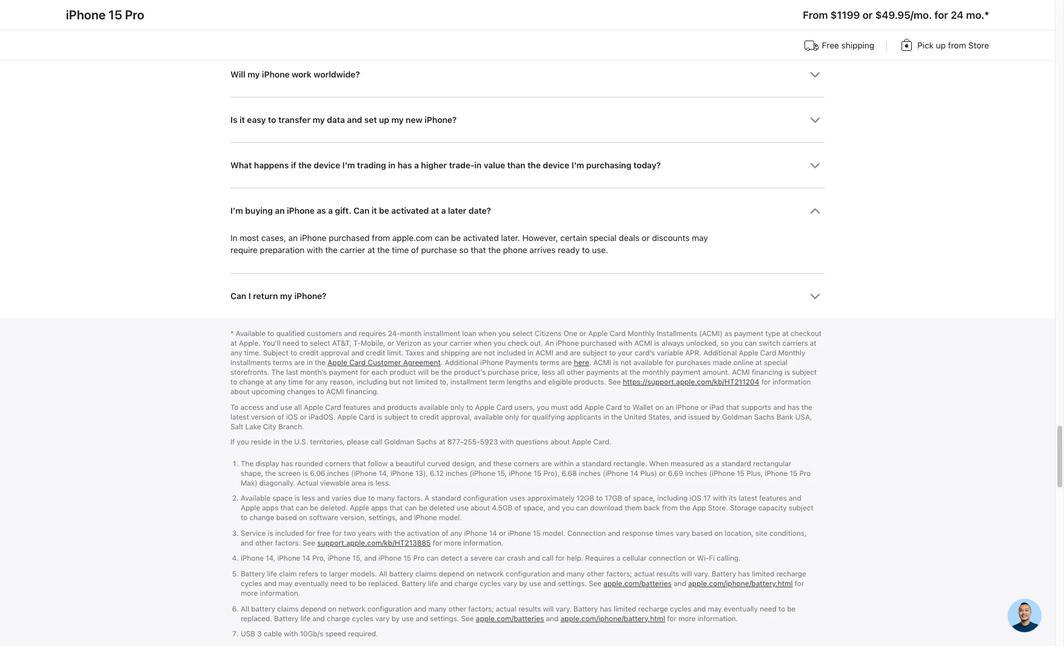 Task type: locate. For each thing, give the bounding box(es) containing it.
subject inside to access and use all apple card features and products available only to apple card users, you must add apple card to wallet on an iphone or ipad that supports and has the latest version of ios or ipados. apple card is subject to credit approval, available only for qualifying applicants in the united states, and issued by goldman sachs bank usa, salt lake city branch.
[[384, 413, 409, 422]]

measured
[[671, 460, 704, 468]]

limited
[[415, 378, 438, 387], [752, 570, 774, 579], [614, 605, 636, 614]]

can left detect
[[426, 555, 439, 563]]

more inside for more information.
[[241, 590, 258, 598]]

standard up deleted at the left bottom of the page
[[431, 495, 461, 503]]

vary inside battery life claim refers to larger models. all battery claims depend on network configuration and many other factors; actual results will vary. battery has limited recharge cycles and may eventually need to be replaced. battery life and charge cycles vary by use and settings. see
[[503, 580, 517, 589]]

limited inside battery life claim refers to larger models. all battery claims depend on network configuration and many other factors; actual results will vary. battery has limited recharge cycles and may eventually need to be replaced. battery life and charge cycles vary by use and settings. see
[[752, 570, 774, 579]]

goldman down "supports"
[[722, 413, 752, 422]]

please
[[347, 439, 369, 447]]

1 horizontal spatial all
[[557, 369, 565, 377]]

0 vertical spatial time
[[392, 246, 409, 255]]

10gb/s
[[300, 631, 323, 639]]

support.apple.com/kb/ht213885 link
[[317, 539, 431, 548]]

14,
[[379, 470, 388, 478], [266, 555, 275, 563]]

buying
[[245, 206, 273, 216]]

carrier down loan
[[450, 340, 472, 348]]

use inside to access and use all apple card features and products available only to apple card users, you must add apple card to wallet on an iphone or ipad that supports and has the latest version of ios or ipados. apple card is subject to credit approval, available only for qualifying applicants in the united states, and issued by goldman sachs bank usa, salt lake city branch.
[[280, 404, 292, 412]]

use inside all battery claims depend on network configuration and many other factors; actual results will vary. battery has limited recharge cycles and may eventually need to be replaced. battery life and charge cycles vary by use and settings. see
[[402, 615, 414, 624]]

0 vertical spatial an
[[275, 206, 285, 216]]

any inside service is included for free for two years with the activation of any iphone 14 or iphone 15 model. connection and response times vary based on location, site conditions, and other factors. see
[[450, 530, 462, 538]]

0 horizontal spatial can
[[230, 292, 246, 301]]

0 vertical spatial will
[[418, 369, 429, 377]]

shipping inside * available to qualified customers and requires 24-month installment loan when you select citizens one or apple card monthly installments (acmi) as payment type at checkout at apple. you'll need to select at&t, t-mobile, or verizon as your carrier when you check out. an iphone purchased with acmi is always unlocked, so you can switch carriers at any time. subject to credit approval and credit limit. taxes and shipping are not included in acmi and are subject to your card's variable apr. additional apple card monthly installments terms are in the
[[441, 349, 469, 358]]

will down for more information.
[[543, 605, 554, 614]]

can down actual
[[296, 505, 308, 513]]

not right here
[[621, 359, 632, 368]]

1 vertical spatial not
[[621, 359, 632, 368]]

0 horizontal spatial apple.com/iphone/battery.html
[[561, 615, 665, 624]]

an
[[275, 206, 285, 216], [288, 234, 298, 243], [666, 404, 674, 412]]

price,
[[521, 369, 540, 377]]

0 horizontal spatial .
[[441, 359, 443, 368]]

or up branch.
[[300, 413, 307, 422]]

0 horizontal spatial factors;
[[468, 605, 494, 614]]

factors; down for more information.
[[468, 605, 494, 614]]

only up approval, at the bottom left
[[450, 404, 464, 412]]

be
[[379, 206, 389, 216], [451, 234, 461, 243], [431, 369, 439, 377], [310, 505, 318, 513], [419, 505, 427, 513], [358, 580, 366, 589], [787, 605, 796, 614]]

be inside dropdown button
[[379, 206, 389, 216]]

for down apple.com/batteries and apple.com/iphone/battery.html
[[667, 615, 676, 624]]

pro down 'support.apple.com/kb/ht213885 for more information.'
[[413, 555, 425, 563]]

for down users, at the bottom of page
[[521, 413, 530, 422]]

less inside 'available space is less and varies due to many factors. a standard configuration uses approximately 12gb to 17gb of space, including ios 17 with its latest features and apple apps that can be deleted. apple apps that can be deleted use about 4.5gb of space, and you can download them back from the app store. storage capacity subject to change based on software version, settings, and iphone model.'
[[302, 495, 315, 503]]

subject up here
[[582, 349, 607, 358]]

1 vertical spatial ios
[[690, 495, 701, 503]]

0 horizontal spatial all
[[294, 404, 302, 412]]

monthly
[[642, 369, 669, 377]]

standard
[[582, 460, 611, 468], [721, 460, 751, 468], [431, 495, 461, 503]]

the up 'support.apple.com/kb/ht213885 for more information.'
[[394, 530, 405, 538]]

1 vertical spatial features
[[759, 495, 787, 503]]

0 vertical spatial select
[[512, 330, 533, 338]]

1 horizontal spatial available
[[474, 413, 503, 422]]

return
[[253, 292, 278, 301]]

latest up salt
[[230, 413, 249, 422]]

and
[[347, 115, 362, 125], [344, 330, 357, 338], [351, 349, 364, 358], [426, 349, 439, 358], [555, 349, 568, 358], [534, 378, 546, 387], [266, 404, 278, 412], [373, 404, 385, 412], [773, 404, 786, 412], [674, 413, 686, 422], [479, 460, 491, 468], [317, 495, 330, 503], [789, 495, 801, 503], [547, 505, 560, 513], [400, 514, 412, 523], [608, 530, 620, 538], [241, 539, 253, 548], [364, 555, 377, 563], [528, 555, 540, 563], [552, 570, 565, 579], [264, 580, 277, 589], [440, 580, 453, 589], [543, 580, 556, 589], [674, 580, 686, 589], [414, 605, 426, 614], [693, 605, 706, 614], [312, 615, 325, 624], [416, 615, 428, 624], [546, 615, 559, 624]]

other
[[566, 369, 584, 377], [255, 539, 273, 548], [587, 570, 604, 579], [448, 605, 466, 614]]

configuration up the 4.5gb
[[463, 495, 508, 503]]

are
[[471, 349, 482, 358], [570, 349, 580, 358], [294, 359, 305, 368], [561, 359, 572, 368], [541, 460, 552, 468]]

be inside all battery claims depend on network configuration and many other factors; actual results will vary. battery has limited recharge cycles and may eventually need to be replaced. battery life and charge cycles vary by use and settings. see
[[787, 605, 796, 614]]

pro right plus,
[[799, 470, 811, 478]]

term
[[489, 378, 505, 387]]

1 vertical spatial factors;
[[468, 605, 494, 614]]

upcoming
[[252, 388, 285, 397]]

charge up the speed
[[327, 615, 350, 624]]

approval,
[[441, 413, 472, 422]]

1 terms from the left
[[273, 359, 292, 368]]

based
[[276, 514, 297, 523], [692, 530, 712, 538]]

1 vertical spatial model.
[[542, 530, 565, 538]]

1 vertical spatial apple.com/iphone/battery.html link
[[561, 615, 665, 624]]

footnotes list
[[230, 329, 825, 647]]

1 vertical spatial vary.
[[556, 605, 572, 614]]

0 horizontal spatial vary.
[[556, 605, 572, 614]]

chevrondown image inside what happens if the device i'm trading in has a higher trade-in value than the device i'm purchasing today? dropdown button
[[810, 160, 820, 171]]

activated
[[391, 206, 429, 216], [463, 234, 499, 243]]

settings. inside all battery claims depend on network configuration and many other factors; actual results will vary. battery has limited recharge cycles and may eventually need to be replaced. battery life and charge cycles vary by use and settings. see
[[430, 615, 459, 624]]

depend inside battery life claim refers to larger models. all battery claims depend on network configuration and many other factors; actual results will vary. battery has limited recharge cycles and may eventually need to be replaced. battery life and charge cycles vary by use and settings. see
[[439, 570, 464, 579]]

iphone up activation
[[414, 514, 437, 523]]

1 horizontal spatial device
[[543, 160, 569, 170]]

factors. left a at the bottom
[[397, 495, 423, 503]]

0 vertical spatial activated
[[391, 206, 429, 216]]

0 vertical spatial all
[[557, 369, 565, 377]]

your left card's
[[618, 349, 633, 358]]

0 horizontal spatial based
[[276, 514, 297, 523]]

is up payments
[[613, 359, 619, 368]]

any
[[230, 349, 242, 358], [274, 378, 286, 387], [316, 378, 328, 387], [450, 530, 462, 538]]

of inside in most cases, an iphone purchased from apple.com can be activated later. however, certain special deals or discounts may require preparation with the carrier at the time of purchase so that the phone arrives ready to use.
[[411, 246, 419, 255]]

approval
[[321, 349, 349, 358]]

1 horizontal spatial goldman
[[722, 413, 752, 422]]

of inside to access and use all apple card features and products available only to apple card users, you must add apple card to wallet on an iphone or ipad that supports and has the latest version of ios or ipados. apple card is subject to credit approval, available only for qualifying applicants in the united states, and issued by goldman sachs bank usa, salt lake city branch.
[[277, 413, 284, 422]]

0 vertical spatial it
[[239, 115, 245, 125]]

2 vertical spatial an
[[666, 404, 674, 412]]

monthly
[[628, 330, 655, 338], [778, 349, 805, 358]]

if you reside in the u.s. territories, please call goldman sachs at 877-255-5923 with questions about apple card.
[[230, 439, 611, 447]]

is right space
[[294, 495, 300, 503]]

credit down mobile,
[[366, 349, 385, 358]]

0 vertical spatial depend
[[439, 570, 464, 579]]

standard inside 'available space is less and varies due to many factors. a standard configuration uses approximately 12gb to 17gb of space, including ios 17 with its latest features and apple apps that can be deleted. apple apps that can be deleted use about 4.5gb of space, and you can download them back from the app store. storage capacity subject to change based on software version, settings, and iphone model.'
[[431, 495, 461, 503]]

0 vertical spatial settings.
[[558, 580, 587, 589]]

0 vertical spatial shipping
[[841, 41, 874, 50]]

apple.com/batteries
[[603, 580, 672, 589], [476, 615, 544, 624]]

may down claim
[[278, 580, 292, 589]]

2 corners from the left
[[514, 460, 539, 468]]

questions
[[516, 439, 549, 447]]

you left 'check'
[[494, 340, 506, 348]]

results down for more information.
[[518, 605, 541, 614]]

14
[[630, 470, 638, 478], [489, 530, 497, 538], [302, 555, 310, 563]]

1 corners from the left
[[325, 460, 351, 468]]

0 horizontal spatial not
[[402, 378, 413, 387]]

1 vertical spatial replaced.
[[241, 615, 272, 624]]

from right back
[[662, 505, 678, 513]]

actual down cellular
[[634, 570, 655, 579]]

cycles down "iphone 14, iphone 14 pro, iphone 15, and iphone 15 pro can detect a severe car crash and call for help. requires a cellular connection or wi-fi calling."
[[480, 580, 501, 589]]

you'll
[[262, 340, 280, 348]]

due
[[353, 495, 366, 503]]

always
[[662, 340, 684, 348]]

version,
[[340, 514, 367, 523]]

what happens if the device i'm trading in has a higher trade-in value than the device i'm purchasing today? button
[[230, 143, 825, 188]]

pro
[[799, 470, 811, 478], [413, 555, 425, 563]]

chevrondown image for will my iphone work worldwide?
[[810, 69, 820, 80]]

eventually inside battery life claim refers to larger models. all battery claims depend on network configuration and many other factors; actual results will vary. battery has limited recharge cycles and may eventually need to be replaced. battery life and charge cycles vary by use and settings. see
[[294, 580, 328, 589]]

2 list item from the top
[[230, 188, 825, 274]]

list item
[[230, 0, 825, 6], [230, 188, 825, 274]]

the down display
[[265, 470, 276, 478]]

1 horizontal spatial battery
[[389, 570, 413, 579]]

1 vertical spatial claims
[[277, 605, 299, 614]]

2 chevrondown image from the top
[[810, 160, 820, 171]]

1 horizontal spatial ios
[[690, 495, 701, 503]]

2 vertical spatial may
[[708, 605, 722, 614]]

the inside * available to qualified customers and requires 24-month installment loan when you select citizens one or apple card monthly installments (acmi) as payment type at checkout at apple. you'll need to select at&t, t-mobile, or verizon as your carrier when you check out. an iphone purchased with acmi is always unlocked, so you can switch carriers at any time. subject to credit approval and credit limit. taxes and shipping are not included in acmi and are subject to your card's variable apr. additional apple card monthly installments terms are in the
[[315, 359, 326, 368]]

14 up "iphone 14, iphone 14 pro, iphone 15, and iphone 15 pro can detect a severe car crash and call for help. requires a cellular connection or wi-fi calling."
[[489, 530, 497, 538]]

settings.
[[558, 580, 587, 589], [430, 615, 459, 624]]

1 vertical spatial iphone?
[[294, 292, 326, 301]]

time.
[[244, 349, 261, 358]]

purchased up here
[[581, 340, 616, 348]]

to inside is it easy to transfer my data and set up my new iphone? dropdown button
[[268, 115, 276, 125]]

you
[[498, 330, 510, 338], [494, 340, 506, 348], [731, 340, 743, 348], [537, 404, 549, 412], [237, 439, 249, 447], [562, 505, 574, 513]]

chevrondown image for what happens if the device i'm trading in has a higher trade-in value than the device i'm purchasing today?
[[810, 160, 820, 171]]

3 inches from the left
[[579, 470, 601, 478]]

features down the financing. in the left of the page
[[343, 404, 371, 412]]

apple.com/batteries down cellular
[[603, 580, 672, 589]]

0 horizontal spatial by
[[392, 615, 400, 624]]

0 horizontal spatial battery
[[251, 605, 275, 614]]

activated inside dropdown button
[[391, 206, 429, 216]]

at left the later
[[431, 206, 439, 216]]

call left help.
[[542, 555, 554, 563]]

online
[[733, 359, 754, 368]]

you inside 'available space is less and varies due to many factors. a standard configuration uses approximately 12gb to 17gb of space, including ios 17 with its latest features and apple apps that can be deleted. apple apps that can be deleted use about 4.5gb of space, and you can download them back from the app store. storage capacity subject to change based on software version, settings, and iphone model.'
[[562, 505, 574, 513]]

see inside battery life claim refers to larger models. all battery claims depend on network configuration and many other factors; actual results will vary. battery has limited recharge cycles and may eventually need to be replaced. battery life and charge cycles vary by use and settings. see
[[589, 580, 601, 589]]

purchased inside * available to qualified customers and requires 24-month installment loan when you select citizens one or apple card monthly installments (acmi) as payment type at checkout at apple. you'll need to select at&t, t-mobile, or verizon as your carrier when you check out. an iphone purchased with acmi is always unlocked, so you can switch carriers at any time. subject to credit approval and credit limit. taxes and shipping are not included in acmi and are subject to your card's variable apr. additional apple card monthly installments terms are in the
[[581, 340, 616, 348]]

1 vertical spatial all
[[241, 605, 249, 614]]

that inside the display has rounded corners that follow a beautiful curved design, and these corners are within a standard rectangle. when measured as a standard rectangular shape, the screen is 6.06 inches (iphone 14, iphone 13), 6.12 inches (iphone 15, iphone 15 pro), 6.68 inches (iphone 14 plus) or 6.69 inches (iphone 15 plus, iphone 15 pro max) diagonally. actual viewable area is less.
[[353, 460, 366, 468]]

that down space
[[280, 505, 294, 513]]

1 horizontal spatial shipping
[[841, 41, 874, 50]]

apple.com/batteries for apple.com/batteries and apple.com/iphone/battery.html for more information.
[[476, 615, 544, 624]]

about left the 4.5gb
[[471, 505, 490, 513]]

results inside battery life claim refers to larger models. all battery claims depend on network configuration and many other factors; actual results will vary. battery has limited recharge cycles and may eventually need to be replaced. battery life and charge cycles vary by use and settings. see
[[656, 570, 679, 579]]

0 vertical spatial apple.com/iphone/battery.html
[[688, 580, 793, 589]]

has inside dropdown button
[[398, 160, 412, 170]]

acmi
[[634, 340, 652, 348], [536, 349, 553, 358], [593, 359, 611, 368], [732, 369, 750, 377], [326, 388, 344, 397]]

all
[[557, 369, 565, 377], [294, 404, 302, 412]]

apple.com/iphone/battery.html link for results
[[688, 580, 793, 589]]

subject inside 'available space is less and varies due to many factors. a standard configuration uses approximately 12gb to 17gb of space, including ios 17 with its latest features and apple apps that can be deleted. apple apps that can be deleted use about 4.5gb of space, and you can download them back from the app store. storage capacity subject to change based on software version, settings, and iphone model.'
[[789, 505, 813, 513]]

time
[[392, 246, 409, 255], [288, 378, 303, 387]]

many inside battery life claim refers to larger models. all battery claims depend on network configuration and many other factors; actual results will vary. battery has limited recharge cycles and may eventually need to be replaced. battery life and charge cycles vary by use and settings. see
[[567, 570, 585, 579]]

special up use.
[[589, 234, 617, 243]]

at inside dropdown button
[[431, 206, 439, 216]]

be inside battery life claim refers to larger models. all battery claims depend on network configuration and many other factors; actual results will vary. battery has limited recharge cycles and may eventually need to be replaced. battery life and charge cycles vary by use and settings. see
[[358, 580, 366, 589]]

united
[[624, 413, 646, 422]]

1 horizontal spatial eventually
[[724, 605, 758, 614]]

see
[[608, 378, 621, 387], [303, 539, 315, 548], [589, 580, 601, 589], [461, 615, 474, 624]]

payments
[[586, 369, 619, 377]]

it right is at the top of the page
[[239, 115, 245, 125]]

limited left the to, in the bottom of the page
[[415, 378, 438, 387]]

including
[[357, 378, 387, 387], [657, 495, 688, 503]]

of inside service is included for free for two years with the activation of any iphone 14 or iphone 15 model. connection and response times vary based on location, site conditions, and other factors. see
[[442, 530, 448, 538]]

1 vertical spatial need
[[330, 580, 347, 589]]

0 vertical spatial sachs
[[754, 413, 775, 422]]

acmi inside for information about upcoming changes to acmi financing.
[[326, 388, 344, 397]]

a
[[425, 495, 429, 503]]

available up apple.
[[236, 330, 265, 338]]

network
[[477, 570, 504, 579], [338, 605, 365, 614]]

1 vertical spatial results
[[518, 605, 541, 614]]

0 vertical spatial about
[[230, 388, 250, 397]]

ipados.
[[309, 413, 335, 422]]

to inside all battery claims depend on network configuration and many other factors; actual results will vary. battery has limited recharge cycles and may eventually need to be replaced. battery life and charge cycles vary by use and settings. see
[[778, 605, 785, 614]]

can down 12gb
[[576, 505, 588, 513]]

to access and use all apple card features and products available only to apple card users, you must add apple card to wallet on an iphone or ipad that supports and has the latest version of ios or ipados. apple card is subject to credit approval, available only for qualifying applicants in the united states, and issued by goldman sachs bank usa, salt lake city branch.
[[230, 404, 812, 432]]

its
[[729, 495, 737, 503]]

3 chevrondown image from the top
[[810, 206, 820, 216]]

certain
[[560, 234, 587, 243]]

payments
[[505, 359, 538, 368]]

2 vertical spatial not
[[402, 378, 413, 387]]

0 horizontal spatial many
[[377, 495, 395, 503]]

to
[[268, 115, 276, 125], [582, 246, 590, 255], [267, 330, 274, 338], [301, 340, 308, 348], [290, 349, 297, 358], [609, 349, 616, 358], [230, 378, 237, 387], [317, 388, 324, 397], [466, 404, 473, 412], [624, 404, 631, 412], [411, 413, 418, 422], [368, 495, 375, 503], [596, 495, 603, 503], [241, 514, 247, 523], [320, 570, 327, 579], [349, 580, 356, 589], [778, 605, 785, 614]]

factors; down cellular
[[606, 570, 632, 579]]

may inside in most cases, an iphone purchased from apple.com can be activated later. however, certain special deals or discounts may require preparation with the carrier at the time of purchase so that the phone arrives ready to use.
[[692, 234, 708, 243]]

can right gift.
[[353, 206, 369, 216]]

included inside service is included for free for two years with the activation of any iphone 14 or iphone 15 model. connection and response times vary based on location, site conditions, and other factors. see
[[275, 530, 304, 538]]

shape,
[[241, 470, 263, 478]]

special
[[589, 234, 617, 243], [764, 359, 788, 368]]

can left the switch
[[745, 340, 757, 348]]

1 vertical spatial charge
[[327, 615, 350, 624]]

iphone inside 'available space is less and varies due to many factors. a standard configuration uses approximately 12gb to 17gb of space, including ios 17 with its latest features and apple apps that can be deleted. apple apps that can be deleted use about 4.5gb of space, and you can download them back from the app store. storage capacity subject to change based on software version, settings, and iphone model.'
[[414, 514, 437, 523]]

1 horizontal spatial 15,
[[497, 470, 507, 478]]

vary. up apple.com/batteries and apple.com/iphone/battery.html
[[694, 570, 710, 579]]

0 horizontal spatial installments
[[230, 359, 271, 368]]

curved
[[427, 460, 450, 468]]

from inside in most cases, an iphone purchased from apple.com can be activated later. however, certain special deals or discounts may require preparation with the carrier at the time of purchase so that the phone arrives ready to use.
[[372, 234, 390, 243]]

for left free
[[306, 530, 315, 538]]

in up month's
[[307, 359, 313, 368]]

6.12
[[430, 470, 444, 478]]

be inside in most cases, an iphone purchased from apple.com can be activated later. however, certain special deals or discounts may require preparation with the carrier at the time of purchase so that the phone arrives ready to use.
[[451, 234, 461, 243]]

can inside in most cases, an iphone purchased from apple.com can be activated later. however, certain special deals or discounts may require preparation with the carrier at the time of purchase so that the phone arrives ready to use.
[[435, 234, 449, 243]]

0 vertical spatial less
[[542, 369, 555, 377]]

list item containing i'm buying an iphone as a gift. can it be activated at a later date?
[[230, 188, 825, 274]]

model. inside service is included for free for two years with the activation of any iphone 14 or iphone 15 model. connection and response times vary based on location, site conditions, and other factors. see
[[542, 530, 565, 538]]

0 vertical spatial additional
[[703, 349, 737, 358]]

2 vertical spatial from
[[662, 505, 678, 513]]

cable
[[264, 631, 282, 639]]

4 chevrondown image from the top
[[810, 292, 820, 302]]

chevrondown image
[[810, 69, 820, 80], [810, 160, 820, 171], [810, 206, 820, 216], [810, 292, 820, 302]]

with inside * available to qualified customers and requires 24-month installment loan when you select citizens one or apple card monthly installments (acmi) as payment type at checkout at apple. you'll need to select at&t, t-mobile, or verizon as your carrier when you check out. an iphone purchased with acmi is always unlocked, so you can switch carriers at any time. subject to credit approval and credit limit. taxes and shipping are not included in acmi and are subject to your card's variable apr. additional apple card monthly installments terms are in the
[[618, 340, 632, 348]]

1 horizontal spatial .
[[589, 359, 591, 368]]

available inside . acmi is not available for purchases made online at special storefronts. the last month's payment for each product will be the product's purchase price, less all other payments at the monthly payment amount. acmi financing is subject to change at any time for any reason, including but not limited to, installment term lengths and eligible products. see
[[633, 359, 663, 368]]

has inside the display has rounded corners that follow a beautiful curved design, and these corners are within a standard rectangle. when measured as a standard rectangular shape, the screen is 6.06 inches (iphone 14, iphone 13), 6.12 inches (iphone 15, iphone 15 pro), 6.68 inches (iphone 14 plus) or 6.69 inches (iphone 15 plus, iphone 15 pro max) diagonally. actual viewable area is less.
[[281, 460, 293, 468]]

supports
[[741, 404, 771, 412]]

2 vertical spatial more
[[678, 615, 696, 624]]

carrier inside * available to qualified customers and requires 24-month installment loan when you select citizens one or apple card monthly installments (acmi) as payment type at checkout at apple. you'll need to select at&t, t-mobile, or verizon as your carrier when you check out. an iphone purchased with acmi is always unlocked, so you can switch carriers at any time. subject to credit approval and credit limit. taxes and shipping are not included in acmi and are subject to your card's variable apr. additional apple card monthly installments terms are in the
[[450, 340, 472, 348]]

replaced.
[[368, 580, 400, 589], [241, 615, 272, 624]]

from left "store"
[[948, 41, 966, 50]]

settings,
[[369, 514, 398, 523]]

battery life claim refers to larger models. all battery claims depend on network configuration and many other factors; actual results will vary. battery has limited recharge cycles and may eventually need to be replaced. battery life and charge cycles vary by use and settings. see
[[241, 570, 806, 589]]

1 vertical spatial limited
[[752, 570, 774, 579]]

models.
[[350, 570, 377, 579]]

1 vertical spatial network
[[338, 605, 365, 614]]

vary
[[676, 530, 690, 538], [503, 580, 517, 589], [375, 615, 390, 624]]

subject up conditions,
[[789, 505, 813, 513]]

0 horizontal spatial recharge
[[638, 605, 668, 614]]

apple.com/batteries link for apple.com/batteries and apple.com/iphone/battery.html for more information.
[[476, 615, 544, 624]]

with inside in most cases, an iphone purchased from apple.com can be activated later. however, certain special deals or discounts may require preparation with the carrier at the time of purchase so that the phone arrives ready to use.
[[307, 246, 323, 255]]

users,
[[514, 404, 535, 412]]

including down the each
[[357, 378, 387, 387]]

factors;
[[606, 570, 632, 579], [468, 605, 494, 614]]

has inside battery life claim refers to larger models. all battery claims depend on network configuration and many other factors; actual results will vary. battery has limited recharge cycles and may eventually need to be replaced. battery life and charge cycles vary by use and settings. see
[[738, 570, 750, 579]]

not down product
[[402, 378, 413, 387]]

software
[[309, 514, 338, 523]]

is up card's
[[654, 340, 660, 348]]

battery
[[389, 570, 413, 579], [251, 605, 275, 614]]

citizens
[[535, 330, 562, 338]]

1 horizontal spatial activated
[[463, 234, 499, 243]]

1 vertical spatial installments
[[230, 359, 271, 368]]

in left value
[[474, 160, 482, 170]]

as inside the display has rounded corners that follow a beautiful curved design, and these corners are within a standard rectangle. when measured as a standard rectangular shape, the screen is 6.06 inches (iphone 14, iphone 13), 6.12 inches (iphone 15, iphone 15 pro), 6.68 inches (iphone 14 plus) or 6.69 inches (iphone 15 plus, iphone 15 pro max) diagonally. actual viewable area is less.
[[706, 460, 713, 468]]

vary. inside all battery claims depend on network configuration and many other factors; actual results will vary. battery has limited recharge cycles and may eventually need to be replaced. battery life and charge cycles vary by use and settings. see
[[556, 605, 572, 614]]

when
[[478, 330, 496, 338], [474, 340, 492, 348]]

1 i'm from the left
[[342, 160, 355, 170]]

that up "settings,"
[[389, 505, 403, 513]]

inches
[[327, 470, 349, 478], [446, 470, 468, 478], [579, 470, 601, 478], [685, 470, 707, 478]]

0 horizontal spatial so
[[459, 246, 468, 255]]

for inside for information about upcoming changes to acmi financing.
[[761, 378, 771, 387]]

agreement
[[403, 359, 441, 368]]

network up the required.
[[338, 605, 365, 614]]

all inside . acmi is not available for purchases made online at special storefronts. the last month's payment for each product will be the product's purchase price, less all other payments at the monthly payment amount. acmi financing is subject to change at any time for any reason, including but not limited to, installment term lengths and eligible products. see
[[557, 369, 565, 377]]

i'm buying an iphone as a gift. can it be activated at a later date? button
[[230, 188, 825, 233]]

2 vertical spatial life
[[300, 615, 310, 624]]

acmi up card's
[[634, 340, 652, 348]]

installment left loan
[[423, 330, 460, 338]]

1 vertical spatial purchase
[[488, 369, 519, 377]]

1 horizontal spatial an
[[288, 234, 298, 243]]

an
[[545, 340, 554, 348]]

products
[[387, 404, 417, 412]]

the inside 'available space is less and varies due to many factors. a standard configuration uses approximately 12gb to 17gb of space, including ios 17 with its latest features and apple apps that can be deleted. apple apps that can be deleted use about 4.5gb of space, and you can download them back from the app store. storage capacity subject to change based on software version, settings, and iphone model.'
[[680, 505, 690, 513]]

2 horizontal spatial by
[[712, 413, 720, 422]]

free
[[822, 41, 839, 50]]

0 horizontal spatial additional
[[445, 359, 478, 368]]

0 horizontal spatial select
[[310, 340, 330, 348]]

1 horizontal spatial i'm
[[571, 160, 584, 170]]

. inside . acmi is not available for purchases made online at special storefronts. the last month's payment for each product will be the product's purchase price, less all other payments at the monthly payment amount. acmi financing is subject to change at any time for any reason, including but not limited to, installment term lengths and eligible products. see
[[589, 359, 591, 368]]

limited inside . acmi is not available for purchases made online at special storefronts. the last month's payment for each product will be the product's purchase price, less all other payments at the monthly payment amount. acmi financing is subject to change at any time for any reason, including but not limited to, installment term lengths and eligible products. see
[[415, 378, 438, 387]]

apple down term
[[475, 404, 494, 412]]

type
[[765, 330, 780, 338]]

more down apple.com/batteries and apple.com/iphone/battery.html
[[678, 615, 696, 624]]

more up detect
[[444, 539, 461, 548]]

latest inside to access and use all apple card features and products available only to apple card users, you must add apple card to wallet on an iphone or ipad that supports and has the latest version of ios or ipados. apple card is subject to credit approval, available only for qualifying applicants in the united states, and issued by goldman sachs bank usa, salt lake city branch.
[[230, 413, 249, 422]]

on up states,
[[655, 404, 664, 412]]

1 horizontal spatial terms
[[540, 359, 559, 368]]

vary right times
[[676, 530, 690, 538]]

configuration inside 'available space is less and varies due to many factors. a standard configuration uses approximately 12gb to 17gb of space, including ios 17 with its latest features and apple apps that can be deleted. apple apps that can be deleted use about 4.5gb of space, and you can download them back from the app store. storage capacity subject to change based on software version, settings, and iphone model.'
[[463, 495, 508, 503]]

apple.com/batteries and apple.com/iphone/battery.html for more information.
[[476, 615, 738, 624]]

configuration inside battery life claim refers to larger models. all battery claims depend on network configuration and many other factors; actual results will vary. battery has limited recharge cycles and may eventually need to be replaced. battery life and charge cycles vary by use and settings. see
[[506, 570, 550, 579]]

1 vertical spatial up
[[379, 115, 389, 125]]

on inside to access and use all apple card features and products available only to apple card users, you must add apple card to wallet on an iphone or ipad that supports and has the latest version of ios or ipados. apple card is subject to credit approval, available only for qualifying applicants in the united states, and issued by goldman sachs bank usa, salt lake city branch.
[[655, 404, 664, 412]]

0 horizontal spatial standard
[[431, 495, 461, 503]]

many for actual
[[428, 605, 447, 614]]

calling.
[[717, 555, 741, 563]]

eventually inside all battery claims depend on network configuration and many other factors; actual results will vary. battery has limited recharge cycles and may eventually need to be replaced. battery life and charge cycles vary by use and settings. see
[[724, 605, 758, 614]]

14 inside service is included for free for two years with the activation of any iphone 14 or iphone 15 model. connection and response times vary based on location, site conditions, and other factors. see
[[489, 530, 497, 538]]

features inside to access and use all apple card features and products available only to apple card users, you must add apple card to wallet on an iphone or ipad that supports and has the latest version of ios or ipados. apple card is subject to credit approval, available only for qualifying applicants in the united states, and issued by goldman sachs bank usa, salt lake city branch.
[[343, 404, 371, 412]]

0 vertical spatial the
[[271, 369, 284, 377]]

1 horizontal spatial apps
[[371, 505, 387, 513]]

information. inside for more information.
[[260, 590, 300, 598]]

1 chevrondown image from the top
[[810, 69, 820, 80]]

need for eventually
[[330, 580, 347, 589]]

vary up the required.
[[375, 615, 390, 624]]

0 horizontal spatial depend
[[301, 605, 326, 614]]

1 vertical spatial an
[[288, 234, 298, 243]]

iphone left work
[[262, 69, 290, 79]]

available up 5923
[[474, 413, 503, 422]]

list containing free shipping
[[66, 36, 989, 58]]

an inside i'm buying an iphone as a gift. can it be activated at a later date? dropdown button
[[275, 206, 285, 216]]

need for you'll
[[282, 340, 299, 348]]

goldman inside to access and use all apple card features and products available only to apple card users, you must add apple card to wallet on an iphone or ipad that supports and has the latest version of ios or ipados. apple card is subject to credit approval, available only for qualifying applicants in the united states, and issued by goldman sachs bank usa, salt lake city branch.
[[722, 413, 752, 422]]

results
[[656, 570, 679, 579], [518, 605, 541, 614]]

for left 24
[[934, 9, 948, 21]]

2 vertical spatial will
[[543, 605, 554, 614]]

chevrondown image inside will my iphone work worldwide? dropdown button
[[810, 69, 820, 80]]

apple.com/batteries for apple.com/batteries and apple.com/iphone/battery.html
[[603, 580, 672, 589]]

1 vertical spatial more
[[241, 590, 258, 598]]

0 horizontal spatial network
[[338, 605, 365, 614]]

0 vertical spatial your
[[433, 340, 448, 348]]

eventually down apple.com/batteries and apple.com/iphone/battery.html
[[724, 605, 758, 614]]

1 vertical spatial activated
[[463, 234, 499, 243]]

1 horizontal spatial call
[[542, 555, 554, 563]]

is up information
[[785, 369, 790, 377]]

for inside 'iphone 15 pro' main content
[[934, 9, 948, 21]]

additional
[[703, 349, 737, 358], [445, 359, 478, 368]]

actual down for more information.
[[496, 605, 516, 614]]

with up payments
[[618, 340, 632, 348]]

installments up storefronts.
[[230, 359, 271, 368]]

terms down an
[[540, 359, 559, 368]]

model. left connection
[[542, 530, 565, 538]]

select down customers
[[310, 340, 330, 348]]

will up apple.com/batteries and apple.com/iphone/battery.html
[[681, 570, 692, 579]]

is inside service is included for free for two years with the activation of any iphone 14 or iphone 15 model. connection and response times vary based on location, site conditions, and other factors. see
[[268, 530, 273, 538]]

and inside is it easy to transfer my data and set up my new iphone? dropdown button
[[347, 115, 362, 125]]

i'm left trading
[[342, 160, 355, 170]]

the down i'm buying an iphone as a gift. can it be activated at a later date?
[[377, 246, 390, 255]]

so inside in most cases, an iphone purchased from apple.com can be activated later. however, certain special deals or discounts may require preparation with the carrier at the time of purchase so that the phone arrives ready to use.
[[459, 246, 468, 255]]

actual
[[634, 570, 655, 579], [496, 605, 516, 614]]

at up "upcoming" at the left of page
[[266, 378, 272, 387]]

0 horizontal spatial shipping
[[441, 349, 469, 358]]

has up bank
[[788, 404, 799, 412]]

1 horizontal spatial sachs
[[754, 413, 775, 422]]

0 vertical spatial claims
[[415, 570, 437, 579]]

2 horizontal spatial vary
[[676, 530, 690, 538]]

up
[[936, 41, 946, 50], [379, 115, 389, 125]]

iphone up term
[[480, 359, 503, 368]]

1 horizontal spatial 14
[[489, 530, 497, 538]]

1 vertical spatial additional
[[445, 359, 478, 368]]

information. up severe
[[463, 539, 503, 548]]

at
[[431, 206, 439, 216], [367, 246, 375, 255], [782, 330, 789, 338], [230, 340, 237, 348], [810, 340, 816, 348], [755, 359, 762, 368], [621, 369, 628, 377], [266, 378, 272, 387], [439, 439, 445, 447]]

special inside . acmi is not available for purchases made online at special storefronts. the last month's payment for each product will be the product's purchase price, less all other payments at the monthly payment amount. acmi financing is subject to change at any time for any reason, including but not limited to, installment term lengths and eligible products. see
[[764, 359, 788, 368]]

apple.com/batteries link for apple.com/batteries and apple.com/iphone/battery.html
[[603, 580, 672, 589]]

arrives
[[530, 246, 556, 255]]

list
[[230, 0, 825, 319], [66, 36, 989, 58]]

battery inside all battery claims depend on network configuration and many other factors; actual results will vary. battery has limited recharge cycles and may eventually need to be replaced. battery life and charge cycles vary by use and settings. see
[[251, 605, 275, 614]]

15, down these
[[497, 470, 507, 478]]

territories,
[[310, 439, 345, 447]]

of right activation
[[442, 530, 448, 538]]

1 vertical spatial your
[[618, 349, 633, 358]]

iphone 15 pro main content
[[0, 0, 1055, 634]]

1 vertical spatial by
[[519, 580, 527, 589]]

* inside * available to qualified customers and requires 24-month installment loan when you select citizens one or apple card monthly installments (acmi) as payment type at checkout at apple. you'll need to select at&t, t-mobile, or verizon as your carrier when you check out. an iphone purchased with acmi is always unlocked, so you can switch carriers at any time. subject to credit approval and credit limit. taxes and shipping are not included in acmi and are subject to your card's variable apr. additional apple card monthly installments terms are in the
[[230, 330, 234, 338]]

0 horizontal spatial results
[[518, 605, 541, 614]]

available
[[633, 359, 663, 368], [419, 404, 448, 412], [474, 413, 503, 422]]

0 vertical spatial goldman
[[722, 413, 752, 422]]

iphone right buying
[[287, 206, 314, 216]]

2 . from the left
[[589, 359, 591, 368]]

version
[[251, 413, 275, 422]]

less inside . acmi is not available for purchases made online at special storefronts. the last month's payment for each product will be the product's purchase price, less all other payments at the monthly payment amount. acmi financing is subject to change at any time for any reason, including but not limited to, installment term lengths and eligible products. see
[[542, 369, 555, 377]]

2 terms from the left
[[540, 359, 559, 368]]

shipping inside 'iphone 15 pro' main content
[[841, 41, 874, 50]]

so inside * available to qualified customers and requires 24-month installment loan when you select citizens one or apple card monthly installments (acmi) as payment type at checkout at apple. you'll need to select at&t, t-mobile, or verizon as your carrier when you check out. an iphone purchased with acmi is always unlocked, so you can switch carriers at any time. subject to credit approval and credit limit. taxes and shipping are not included in acmi and are subject to your card's variable apr. additional apple card monthly installments terms are in the
[[721, 340, 729, 348]]

model. inside 'available space is less and varies due to many factors. a standard configuration uses approximately 12gb to 17gb of space, including ios 17 with its latest features and apple apps that can be deleted. apple apps that can be deleted use about 4.5gb of space, and you can download them back from the app store. storage capacity subject to change based on software version, settings, and iphone model.'
[[439, 514, 462, 523]]



Task type: describe. For each thing, give the bounding box(es) containing it.
all inside to access and use all apple card features and products available only to apple card users, you must add apple card to wallet on an iphone or ipad that supports and has the latest version of ios or ipados. apple card is subject to credit approval, available only for qualifying applicants in the united states, and issued by goldman sachs bank usa, salt lake city branch.
[[294, 404, 302, 412]]

activated for later.
[[463, 234, 499, 243]]

life inside all battery claims depend on network configuration and many other factors; actual results will vary. battery has limited recharge cycles and may eventually need to be replaced. battery life and charge cycles vary by use and settings. see
[[300, 615, 310, 624]]

special inside in most cases, an iphone purchased from apple.com can be activated later. however, certain special deals or discounts may require preparation with the carrier at the time of purchase so that the phone arrives ready to use.
[[589, 234, 617, 243]]

need inside all battery claims depend on network configuration and many other factors; actual results will vary. battery has limited recharge cycles and may eventually need to be replaced. battery life and charge cycles vary by use and settings. see
[[760, 605, 777, 614]]

apple card customer agreement . additional iphone payments terms are here
[[328, 359, 589, 368]]

battery inside battery life claim refers to larger models. all battery claims depend on network configuration and many other factors; actual results will vary. battery has limited recharge cycles and may eventually need to be replaced. battery life and charge cycles vary by use and settings. see
[[389, 570, 413, 579]]

usb
[[241, 631, 255, 639]]

terms inside * available to qualified customers and requires 24-month installment loan when you select citizens one or apple card monthly installments (acmi) as payment type at checkout at apple. you'll need to select at&t, t-mobile, or verizon as your carrier when you check out. an iphone purchased with acmi is always unlocked, so you can switch carriers at any time. subject to credit approval and credit limit. taxes and shipping are not included in acmi and are subject to your card's variable apr. additional apple card monthly installments terms are in the
[[273, 359, 292, 368]]

see inside . acmi is not available for purchases made online at special storefronts. the last month's payment for each product will be the product's purchase price, less all other payments at the monthly payment amount. acmi financing is subject to change at any time for any reason, including but not limited to, installment term lengths and eligible products. see
[[608, 378, 621, 387]]

limit.
[[387, 349, 403, 358]]

2 horizontal spatial life
[[428, 580, 438, 589]]

iphone down beautiful
[[390, 470, 413, 478]]

4.5gb
[[492, 505, 513, 513]]

1 vertical spatial 14,
[[266, 555, 275, 563]]

beautiful
[[396, 460, 425, 468]]

available inside 'available space is less and varies due to many factors. a standard configuration uses approximately 12gb to 17gb of space, including ios 17 with its latest features and apple apps that can be deleted. apple apps that can be deleted use about 4.5gb of space, and you can download them back from the app store. storage capacity subject to change based on software version, settings, and iphone model.'
[[241, 495, 270, 503]]

including inside 'available space is less and varies due to many factors. a standard configuration uses approximately 12gb to 17gb of space, including ios 17 with its latest features and apple apps that can be deleted. apple apps that can be deleted use about 4.5gb of space, and you can download them back from the app store. storage capacity subject to change based on software version, settings, and iphone model.'
[[657, 495, 688, 503]]

iphone 15 pro link
[[66, 7, 144, 22]]

2 device from the left
[[543, 160, 569, 170]]

apr.
[[685, 349, 701, 358]]

lake
[[245, 423, 261, 432]]

on inside all battery claims depend on network configuration and many other factors; actual results will vary. battery has limited recharge cycles and may eventually need to be replaced. battery life and charge cycles vary by use and settings. see
[[328, 605, 336, 614]]

acmi down an
[[536, 349, 553, 358]]

for inside to access and use all apple card features and products available only to apple card users, you must add apple card to wallet on an iphone or ipad that supports and has the latest version of ios or ipados. apple card is subject to credit approval, available only for qualifying applicants in the united states, and issued by goldman sachs bank usa, salt lake city branch.
[[521, 413, 530, 422]]

iphone up claim
[[277, 555, 300, 563]]

by inside to access and use all apple card features and products available only to apple card users, you must add apple card to wallet on an iphone or ipad that supports and has the latest version of ios or ipados. apple card is subject to credit approval, available only for qualifying applicants in the united states, and issued by goldman sachs bank usa, salt lake city branch.
[[712, 413, 720, 422]]

based inside 'available space is less and varies due to many factors. a standard configuration uses approximately 12gb to 17gb of space, including ios 17 with its latest features and apple apps that can be deleted. apple apps that can be deleted use about 4.5gb of space, and you can download them back from the app store. storage capacity subject to change based on software version, settings, and iphone model.'
[[276, 514, 297, 523]]

1 inches from the left
[[327, 470, 349, 478]]

ios inside to access and use all apple card features and products available only to apple card users, you must add apple card to wallet on an iphone or ipad that supports and has the latest version of ios or ipados. apple card is subject to credit approval, available only for qualifying applicants in the united states, and issued by goldman sachs bank usa, salt lake city branch.
[[286, 413, 298, 422]]

response
[[622, 530, 653, 538]]

is inside to access and use all apple card features and products available only to apple card users, you must add apple card to wallet on an iphone or ipad that supports and has the latest version of ios or ipados. apple card is subject to credit approval, available only for qualifying applicants in the united states, and issued by goldman sachs bank usa, salt lake city branch.
[[377, 413, 382, 422]]

an inside in most cases, an iphone purchased from apple.com can be activated later. however, certain special deals or discounts may require preparation with the carrier at the time of purchase so that the phone arrives ready to use.
[[288, 234, 298, 243]]

at left 877-
[[439, 439, 445, 447]]

the inside . acmi is not available for purchases made online at special storefronts. the last month's payment for each product will be the product's purchase price, less all other payments at the monthly payment amount. acmi financing is subject to change at any time for any reason, including but not limited to, installment term lengths and eligible products. see
[[271, 369, 284, 377]]

2 horizontal spatial about
[[551, 439, 570, 447]]

1 vertical spatial 15,
[[352, 555, 362, 563]]

0 horizontal spatial goldman
[[384, 439, 414, 447]]

here
[[574, 359, 589, 368]]

results inside all battery claims depend on network configuration and many other factors; actual results will vary. battery has limited recharge cycles and may eventually need to be replaced. battery life and charge cycles vary by use and settings. see
[[518, 605, 541, 614]]

cycles up the required.
[[352, 615, 373, 624]]

the right "if"
[[298, 160, 311, 170]]

a right measured
[[715, 460, 719, 468]]

iphone down service
[[241, 555, 264, 563]]

can up activation
[[405, 505, 417, 513]]

$1199
[[830, 9, 860, 21]]

1 horizontal spatial credit
[[366, 349, 385, 358]]

design,
[[452, 460, 477, 468]]

work
[[292, 69, 312, 79]]

1 vertical spatial select
[[310, 340, 330, 348]]

1 horizontal spatial select
[[512, 330, 533, 338]]

for left help.
[[555, 555, 565, 563]]

may inside battery life claim refers to larger models. all battery claims depend on network configuration and many other factors; actual results will vary. battery has limited recharge cycles and may eventually need to be replaced. battery life and charge cycles vary by use and settings. see
[[278, 580, 292, 589]]

iphone inside will my iphone work worldwide? dropdown button
[[262, 69, 290, 79]]

1 apps from the left
[[262, 505, 279, 513]]

larger
[[329, 570, 348, 579]]

iphone up severe
[[464, 530, 487, 538]]

apple.
[[239, 340, 260, 348]]

the right than
[[527, 160, 541, 170]]

by inside all battery claims depend on network configuration and many other factors; actual results will vary. battery has limited recharge cycles and may eventually need to be replaced. battery life and charge cycles vary by use and settings. see
[[392, 615, 400, 624]]

for down month's
[[305, 378, 314, 387]]

as right (acmi)
[[724, 330, 732, 338]]

or right one
[[579, 330, 586, 338]]

is right area
[[368, 479, 373, 488]]

charge inside all battery claims depend on network configuration and many other factors; actual results will vary. battery has limited recharge cycles and may eventually need to be replaced. battery life and charge cycles vary by use and settings. see
[[327, 615, 350, 624]]

as up taxes
[[423, 340, 431, 348]]

a left 'higher'
[[414, 160, 419, 170]]

for down activation
[[433, 539, 442, 548]]

1 device from the left
[[314, 160, 340, 170]]

0 vertical spatial space,
[[633, 495, 655, 503]]

1 . from the left
[[441, 359, 443, 368]]

1 horizontal spatial can
[[353, 206, 369, 216]]

1 vertical spatial sachs
[[416, 439, 437, 447]]

at left apple.
[[230, 340, 237, 348]]

0 vertical spatial when
[[478, 330, 496, 338]]

all inside all battery claims depend on network configuration and many other factors; actual results will vary. battery has limited recharge cycles and may eventually need to be replaced. battery life and charge cycles vary by use and settings. see
[[241, 605, 249, 614]]

0 horizontal spatial payment
[[329, 369, 358, 377]]

card.
[[593, 439, 611, 447]]

replaced. inside battery life claim refers to larger models. all battery claims depend on network configuration and many other factors; actual results will vary. battery has limited recharge cycles and may eventually need to be replaced. battery life and charge cycles vary by use and settings. see
[[368, 580, 400, 589]]

any down month's
[[316, 378, 328, 387]]

the up usa, at the bottom right
[[801, 404, 812, 412]]

ready
[[558, 246, 580, 255]]

easy
[[247, 115, 266, 125]]

pro,
[[312, 555, 326, 563]]

any down last at the left bottom of page
[[274, 378, 286, 387]]

are up last at the left bottom of page
[[294, 359, 305, 368]]

will
[[230, 69, 245, 79]]

iphone down rectangular
[[765, 470, 788, 478]]

installment inside . acmi is not available for purchases made online at special storefronts. the last month's payment for each product will be the product's purchase price, less all other payments at the monthly payment amount. acmi financing is subject to change at any time for any reason, including but not limited to, installment term lengths and eligible products. see
[[450, 378, 487, 387]]

all inside battery life claim refers to larger models. all battery claims depend on network configuration and many other factors; actual results will vary. battery has limited recharge cycles and may eventually need to be replaced. battery life and charge cycles vary by use and settings. see
[[379, 570, 387, 579]]

battery up apple.com/batteries and apple.com/iphone/battery.html for more information. on the bottom of page
[[573, 605, 598, 614]]

recharge inside battery life claim refers to larger models. all battery claims depend on network configuration and many other factors; actual results will vary. battery has limited recharge cycles and may eventually need to be replaced. battery life and charge cycles vary by use and settings. see
[[776, 570, 806, 579]]

iphone inside i'm buying an iphone as a gift. can it be activated at a later date? dropdown button
[[287, 206, 314, 216]]

apple up ipados.
[[304, 404, 323, 412]]

iphone down these
[[509, 470, 532, 478]]

sachs inside to access and use all apple card features and products available only to apple card users, you must add apple card to wallet on an iphone or ipad that supports and has the latest version of ios or ipados. apple card is subject to credit approval, available only for qualifying applicants in the united states, and issued by goldman sachs bank usa, salt lake city branch.
[[754, 413, 775, 422]]

you right if
[[237, 439, 249, 447]]

connection
[[649, 555, 686, 563]]

settings. inside battery life claim refers to larger models. all battery claims depend on network configuration and many other factors; actual results will vary. battery has limited recharge cycles and may eventually need to be replaced. battery life and charge cycles vary by use and settings. see
[[558, 580, 587, 589]]

card down 't-' on the left of the page
[[349, 359, 366, 368]]

for left the two
[[332, 530, 342, 538]]

unlocked,
[[686, 340, 719, 348]]

subject inside . acmi is not available for purchases made online at special storefronts. the last month's payment for each product will be the product's purchase price, less all other payments at the monthly payment amount. acmi financing is subject to change at any time for any reason, including but not limited to, installment term lengths and eligible products. see
[[792, 369, 817, 377]]

limited inside all battery claims depend on network configuration and many other factors; actual results will vary. battery has limited recharge cycles and may eventually need to be replaced. battery life and charge cycles vary by use and settings. see
[[614, 605, 636, 614]]

i'm
[[230, 206, 243, 216]]

acmi down online
[[732, 369, 750, 377]]

14, inside the display has rounded corners that follow a beautiful curved design, and these corners are within a standard rectangle. when measured as a standard rectangular shape, the screen is 6.06 inches (iphone 14, iphone 13), 6.12 inches (iphone 15, iphone 15 pro), 6.68 inches (iphone 14 plus) or 6.69 inches (iphone 15 plus, iphone 15 pro max) diagonally. actual viewable area is less.
[[379, 470, 388, 478]]

last
[[286, 369, 298, 377]]

product's
[[454, 369, 486, 377]]

0 horizontal spatial credit
[[299, 349, 319, 358]]

/mo.
[[910, 9, 932, 21]]

is up actual
[[303, 470, 308, 478]]

17
[[703, 495, 711, 503]]

about inside 'available space is less and varies due to many factors. a standard configuration uses approximately 12gb to 17gb of space, including ios 17 with its latest features and apple apps that can be deleted. apple apps that can be deleted use about 4.5gb of space, and you can download them back from the app store. storage capacity subject to change based on software version, settings, and iphone model.'
[[471, 505, 490, 513]]

may inside all battery claims depend on network configuration and many other factors; actual results will vary. battery has limited recharge cycles and may eventually need to be replaced. battery life and charge cycles vary by use and settings. see
[[708, 605, 722, 614]]

of up them on the bottom of the page
[[624, 495, 631, 503]]

1 vertical spatial available
[[419, 404, 448, 412]]

plus)
[[640, 470, 657, 478]]

actual inside battery life claim refers to larger models. all battery claims depend on network configuration and many other factors; actual results will vary. battery has limited recharge cycles and may eventually need to be replaced. battery life and charge cycles vary by use and settings. see
[[634, 570, 655, 579]]

15 inside service is included for free for two years with the activation of any iphone 14 or iphone 15 model. connection and response times vary based on location, site conditions, and other factors. see
[[533, 530, 541, 538]]

the left united
[[611, 413, 622, 422]]

1 vertical spatial when
[[474, 340, 492, 348]]

6.69
[[668, 470, 683, 478]]

at up financing
[[755, 359, 762, 368]]

other inside service is included for free for two years with the activation of any iphone 14 or iphone 15 model. connection and response times vary based on location, site conditions, and other factors. see
[[255, 539, 273, 548]]

iphone up larger
[[328, 555, 351, 563]]

or left wi-
[[688, 555, 695, 563]]

today?
[[633, 160, 661, 170]]

cycles down service
[[241, 580, 262, 589]]

apple.com/iphone/battery.html for results
[[688, 580, 793, 589]]

rounded
[[295, 460, 323, 468]]

depend inside all battery claims depend on network configuration and many other factors; actual results will vary. battery has limited recharge cycles and may eventually need to be replaced. battery life and charge cycles vary by use and settings. see
[[301, 605, 326, 614]]

free shipping
[[822, 41, 874, 50]]

to inside . acmi is not available for purchases made online at special storefronts. the last month's payment for each product will be the product's purchase price, less all other payments at the monthly payment amount. acmi financing is subject to change at any time for any reason, including but not limited to, installment term lengths and eligible products. see
[[230, 378, 237, 387]]

from
[[803, 9, 828, 21]]

service
[[241, 530, 266, 538]]

1 horizontal spatial your
[[618, 349, 633, 358]]

data
[[327, 115, 345, 125]]

a up 6.68
[[576, 460, 580, 468]]

discounts
[[652, 234, 690, 243]]

1 horizontal spatial up
[[936, 41, 946, 50]]

varies
[[332, 495, 352, 503]]

the inside service is included for free for two years with the activation of any iphone 14 or iphone 15 model. connection and response times vary based on location, site conditions, and other factors. see
[[394, 530, 405, 538]]

1 vertical spatial space,
[[523, 505, 545, 513]]

purchased inside in most cases, an iphone purchased from apple.com can be activated later. however, certain special deals or discounts may require preparation with the carrier at the time of purchase so that the phone arrives ready to use.
[[329, 234, 370, 243]]

is
[[230, 115, 237, 125]]

purchase inside in most cases, an iphone purchased from apple.com can be activated later. however, certain special deals or discounts may require preparation with the carrier at the time of purchase so that the phone arrives ready to use.
[[421, 246, 457, 255]]

available inside * available to qualified customers and requires 24-month installment loan when you select citizens one or apple card monthly installments (acmi) as payment type at checkout at apple. you'll need to select at&t, t-mobile, or verizon as your carrier when you check out. an iphone purchased with acmi is always unlocked, so you can switch carriers at any time. subject to credit approval and credit limit. taxes and shipping are not included in acmi and are subject to your card's variable apr. additional apple card monthly installments terms are in the
[[236, 330, 265, 338]]

deleted
[[429, 505, 455, 513]]

iphone inside in most cases, an iphone purchased from apple.com can be activated later. however, certain special deals or discounts may require preparation with the carrier at the time of purchase so that the phone arrives ready to use.
[[300, 234, 326, 243]]

on inside 'available space is less and varies due to many factors. a standard configuration uses approximately 12gb to 17gb of space, including ios 17 with its latest features and apple apps that can be deleted. apple apps that can be deleted use about 4.5gb of space, and you can download them back from the app store. storage capacity subject to change based on software version, settings, and iphone model.'
[[299, 514, 307, 523]]

card up payments
[[610, 330, 626, 338]]

about inside for information about upcoming changes to acmi financing.
[[230, 388, 250, 397]]

fi
[[709, 555, 715, 563]]

. acmi is not available for purchases made online at special storefronts. the last month's payment for each product will be the product's purchase price, less all other payments at the monthly payment amount. acmi financing is subject to change at any time for any reason, including but not limited to, installment term lengths and eligible products. see
[[230, 359, 817, 387]]

apple.com/iphone/battery.html link for cycles
[[561, 615, 665, 624]]

2 vertical spatial 14
[[302, 555, 310, 563]]

happens
[[254, 160, 289, 170]]

2 (iphone from the left
[[470, 470, 495, 478]]

or up issued
[[701, 404, 708, 412]]

detect
[[441, 555, 462, 563]]

month
[[400, 330, 422, 338]]

less.
[[375, 479, 391, 488]]

cycles down apple.com/batteries and apple.com/iphone/battery.html
[[670, 605, 691, 614]]

1 vertical spatial monthly
[[778, 349, 805, 358]]

in right reside
[[273, 439, 279, 447]]

card left wallet
[[606, 404, 622, 412]]

for left the each
[[360, 369, 369, 377]]

2 horizontal spatial standard
[[721, 460, 751, 468]]

card down the switch
[[760, 349, 776, 358]]

change inside 'available space is less and varies due to many factors. a standard configuration uses approximately 12gb to 17gb of space, including ios 17 with its latest features and apple apps that can be deleted. apple apps that can be deleted use about 4.5gb of space, and you can download them back from the app store. storage capacity subject to change based on software version, settings, and iphone model.'
[[249, 514, 274, 523]]

a right the follow
[[390, 460, 394, 468]]

1 horizontal spatial installments
[[657, 330, 697, 338]]

subject
[[263, 349, 288, 358]]

in right trading
[[388, 160, 395, 170]]

mobile,
[[361, 340, 385, 348]]

chevrondown image for i'm buying an iphone as a gift. can it be activated at a later date?
[[810, 206, 820, 216]]

use inside battery life claim refers to larger models. all battery claims depend on network configuration and many other factors; actual results will vary. battery has limited recharge cycles and may eventually need to be replaced. battery life and charge cycles vary by use and settings. see
[[529, 580, 541, 589]]

a left the later
[[441, 206, 446, 216]]

usb 3 cable with 10gb/s speed required.
[[241, 631, 378, 639]]

4 (iphone from the left
[[709, 470, 735, 478]]

or inside in most cases, an iphone purchased from apple.com can be activated later. however, certain special deals or discounts may require preparation with the carrier at the time of purchase so that the phone arrives ready to use.
[[642, 234, 650, 243]]

for down variable
[[665, 359, 674, 368]]

features inside 'available space is less and varies due to many factors. a standard configuration uses approximately 12gb to 17gb of space, including ios 17 with its latest features and apple apps that can be deleted. apple apps that can be deleted use about 4.5gb of space, and you can download them back from the app store. storage capacity subject to change based on software version, settings, and iphone model.'
[[759, 495, 787, 503]]

years
[[358, 530, 376, 538]]

that inside to access and use all apple card features and products available only to apple card users, you must add apple card to wallet on an iphone or ipad that supports and has the latest version of ios or ipados. apple card is subject to credit approval, available only for qualifying applicants in the united states, and issued by goldman sachs bank usa, salt lake city branch.
[[726, 404, 739, 412]]

1 horizontal spatial payment
[[671, 369, 701, 377]]

amount.
[[702, 369, 730, 377]]

pro),
[[543, 470, 560, 478]]

iphone 15 pro
[[66, 7, 144, 22]]

download
[[590, 505, 623, 513]]

2 apps from the left
[[371, 505, 387, 513]]

are up here
[[570, 349, 580, 358]]

iphone 14, iphone 14 pro, iphone 15, and iphone 15 pro can detect a severe car crash and call for help. requires a cellular connection or wi-fi calling.
[[241, 555, 741, 563]]

is inside * available to qualified customers and requires 24-month installment loan when you select citizens one or apple card monthly installments (acmi) as payment type at checkout at apple. you'll need to select at&t, t-mobile, or verizon as your carrier when you check out. an iphone purchased with acmi is always unlocked, so you can switch carriers at any time. subject to credit approval and credit limit. taxes and shipping are not included in acmi and are subject to your card's variable apr. additional apple card monthly installments terms are in the
[[654, 340, 660, 348]]

connection
[[567, 530, 606, 538]]

in
[[230, 234, 237, 243]]

1 horizontal spatial more
[[444, 539, 461, 548]]

0 horizontal spatial your
[[433, 340, 448, 348]]

pick
[[917, 41, 934, 50]]

i
[[248, 292, 251, 301]]

an inside to access and use all apple card features and products available only to apple card users, you must add apple card to wallet on an iphone or ipad that supports and has the latest version of ios or ipados. apple card is subject to credit approval, available only for qualifying applicants in the united states, and issued by goldman sachs bank usa, salt lake city branch.
[[666, 404, 674, 412]]

many for standard
[[377, 495, 395, 503]]

1 vertical spatial pro
[[413, 555, 425, 563]]

card up ipados.
[[325, 404, 341, 412]]

a left cellular
[[616, 555, 620, 563]]

6.06
[[310, 470, 325, 478]]

you up online
[[731, 340, 743, 348]]

from inside 'available space is less and varies due to many factors. a standard configuration uses approximately 12gb to 17gb of space, including ios 17 with its latest features and apple apps that can be deleted. apple apps that can be deleted use about 4.5gb of space, and you can download them back from the app store. storage capacity subject to change based on software version, settings, and iphone model.'
[[662, 505, 678, 513]]

at right type
[[782, 330, 789, 338]]

will inside all battery claims depend on network configuration and many other factors; actual results will vary. battery has limited recharge cycles and may eventually need to be replaced. battery life and charge cycles vary by use and settings. see
[[543, 605, 554, 614]]

1 vertical spatial only
[[505, 413, 519, 422]]

configuration inside all battery claims depend on network configuration and many other factors; actual results will vary. battery has limited recharge cycles and may eventually need to be replaced. battery life and charge cycles vary by use and settings. see
[[367, 605, 412, 614]]

for inside for more information.
[[795, 580, 804, 589]]

use.
[[592, 246, 608, 255]]

4 inches from the left
[[685, 470, 707, 478]]

add
[[570, 404, 582, 412]]

additional inside * available to qualified customers and requires 24-month installment loan when you select citizens one or apple card monthly installments (acmi) as payment type at checkout at apple. you'll need to select at&t, t-mobile, or verizon as your carrier when you check out. an iphone purchased with acmi is always unlocked, so you can switch carriers at any time. subject to credit approval and credit limit. taxes and shipping are not included in acmi and are subject to your card's variable apr. additional apple card monthly installments terms are in the
[[703, 349, 737, 358]]

than
[[507, 160, 525, 170]]

that inside in most cases, an iphone purchased from apple.com can be activated later. however, certain special deals or discounts may require preparation with the carrier at the time of purchase so that the phone arrives ready to use.
[[471, 246, 486, 255]]

other inside battery life claim refers to larger models. all battery claims depend on network configuration and many other factors; actual results will vary. battery has limited recharge cycles and may eventually need to be replaced. battery life and charge cycles vary by use and settings. see
[[587, 570, 604, 579]]

the left the phone
[[488, 246, 501, 255]]

2 inches from the left
[[446, 470, 468, 478]]

1 horizontal spatial standard
[[582, 460, 611, 468]]

apple left the card.
[[572, 439, 591, 447]]

15 left plus,
[[737, 470, 744, 478]]

a left gift.
[[328, 206, 333, 216]]

card left users, at the bottom of page
[[496, 404, 513, 412]]

battery up cable
[[274, 615, 298, 624]]

date?
[[468, 206, 491, 216]]

0 vertical spatial only
[[450, 404, 464, 412]]

1 vertical spatial it
[[371, 206, 377, 216]]

are left here
[[561, 359, 572, 368]]

iphone down the support.apple.com/kb/ht213885 link
[[379, 555, 401, 563]]

replaced. inside all battery claims depend on network configuration and many other factors; actual results will vary. battery has limited recharge cycles and may eventually need to be replaced. battery life and charge cycles vary by use and settings. see
[[241, 615, 272, 624]]

payment inside * available to qualified customers and requires 24-month installment loan when you select citizens one or apple card monthly installments (acmi) as payment type at checkout at apple. you'll need to select at&t, t-mobile, or verizon as your carrier when you check out. an iphone purchased with acmi is always unlocked, so you can switch carriers at any time. subject to credit approval and credit limit. taxes and shipping are not included in acmi and are subject to your card's variable apr. additional apple card monthly installments terms are in the
[[734, 330, 763, 338]]

with inside 'available space is less and varies due to many factors. a standard configuration uses approximately 12gb to 17gb of space, including ios 17 with its latest features and apple apps that can be deleted. apple apps that can be deleted use about 4.5gb of space, and you can download them back from the app store. storage capacity subject to change based on software version, settings, and iphone model.'
[[713, 495, 727, 503]]

follow
[[368, 460, 388, 468]]

iphone inside to access and use all apple card features and products available only to apple card users, you must add apple card to wallet on an iphone or ipad that supports and has the latest version of ios or ipados. apple card is subject to credit approval, available only for qualifying applicants in the united states, and issued by goldman sachs bank usa, salt lake city branch.
[[676, 404, 699, 412]]

these
[[493, 460, 512, 468]]

by inside battery life claim refers to larger models. all battery claims depend on network configuration and many other factors; actual results will vary. battery has limited recharge cycles and may eventually need to be replaced. battery life and charge cycles vary by use and settings. see
[[519, 580, 527, 589]]

the left u.s.
[[281, 439, 292, 447]]

financing.
[[346, 388, 379, 397]]

apple card customer agreement link
[[328, 359, 441, 368]]

be inside . acmi is not available for purchases made online at special storefronts. the last month's payment for each product will be the product's purchase price, less all other payments at the monthly payment amount. acmi financing is subject to change at any time for any reason, including but not limited to, installment term lengths and eligible products. see
[[431, 369, 439, 377]]

0 vertical spatial monthly
[[628, 330, 655, 338]]

15 down 'support.apple.com/kb/ht213885 for more information.'
[[403, 555, 411, 563]]

has inside all battery claims depend on network configuration and many other factors; actual results will vary. battery has limited recharge cycles and may eventually need to be replaced. battery life and charge cycles vary by use and settings. see
[[600, 605, 612, 614]]

2 horizontal spatial not
[[621, 359, 632, 368]]

applicants
[[567, 413, 601, 422]]

5923
[[480, 439, 498, 447]]

other inside all battery claims depend on network configuration and many other factors; actual results will vary. battery has limited recharge cycles and may eventually need to be replaced. battery life and charge cycles vary by use and settings. see
[[448, 605, 466, 614]]

1 horizontal spatial information.
[[463, 539, 503, 548]]

the left the monthly
[[630, 369, 640, 377]]

apple down due
[[350, 505, 369, 513]]

free
[[317, 530, 330, 538]]

will inside battery life claim refers to larger models. all battery claims depend on network configuration and many other factors; actual results will vary. battery has limited recharge cycles and may eventually need to be replaced. battery life and charge cycles vary by use and settings. see
[[681, 570, 692, 579]]

installment inside * available to qualified customers and requires 24-month installment loan when you select citizens one or apple card monthly installments (acmi) as payment type at checkout at apple. you'll need to select at&t, t-mobile, or verizon as your carrier when you check out. an iphone purchased with acmi is always unlocked, so you can switch carriers at any time. subject to credit approval and credit limit. taxes and shipping are not included in acmi and are subject to your card's variable apr. additional apple card monthly installments terms are in the
[[423, 330, 460, 338]]

to,
[[440, 378, 448, 387]]

higher
[[421, 160, 447, 170]]

1 (iphone from the left
[[351, 470, 377, 478]]

i'm buying an iphone as a gift. can it be activated at a later date?
[[230, 206, 491, 216]]

not inside * available to qualified customers and requires 24-month installment loan when you select citizens one or apple card monthly installments (acmi) as payment type at checkout at apple. you'll need to select at&t, t-mobile, or verizon as your carrier when you check out. an iphone purchased with acmi is always unlocked, so you can switch carriers at any time. subject to credit approval and credit limit. taxes and shipping are not included in acmi and are subject to your card's variable apr. additional apple card monthly installments terms are in the
[[484, 349, 495, 358]]

1 horizontal spatial iphone?
[[425, 115, 457, 125]]

15 down rectangular
[[790, 470, 797, 478]]

u.s.
[[294, 439, 308, 447]]

apple.com/iphone/battery.html for cycles
[[561, 615, 665, 624]]

network inside all battery claims depend on network configuration and many other factors; actual results will vary. battery has limited recharge cycles and may eventually need to be replaced. battery life and charge cycles vary by use and settings. see
[[338, 605, 365, 614]]

2 vertical spatial information.
[[698, 615, 738, 624]]

list containing will my iphone work worldwide?
[[230, 0, 825, 319]]

at down checkout
[[810, 340, 816, 348]]

store
[[968, 41, 989, 50]]

battery left claim
[[241, 570, 265, 579]]

city
[[263, 423, 276, 432]]

apple down approval at the bottom
[[328, 359, 347, 368]]

with right cable
[[284, 631, 298, 639]]

see inside service is included for free for two years with the activation of any iphone 14 or iphone 15 model. connection and response times vary based on location, site conditions, and other factors. see
[[303, 539, 315, 548]]

the down gift.
[[325, 246, 338, 255]]

apple right one
[[588, 330, 608, 338]]

chevrondown image for can i return my iphone?
[[810, 292, 820, 302]]

0 vertical spatial from
[[948, 41, 966, 50]]

here link
[[574, 359, 589, 368]]

of down uses
[[514, 505, 521, 513]]

will my iphone work worldwide? button
[[230, 52, 825, 97]]

or down 24-
[[387, 340, 394, 348]]

my right will
[[247, 69, 260, 79]]

chevrondown image
[[810, 115, 820, 125]]

0 vertical spatial life
[[267, 570, 277, 579]]

store.
[[708, 505, 728, 513]]

app
[[692, 505, 706, 513]]

3 (iphone from the left
[[603, 470, 628, 478]]

apple up applicants
[[584, 404, 604, 412]]

claims inside battery life claim refers to larger models. all battery claims depend on network configuration and many other factors; actual results will vary. battery has limited recharge cycles and may eventually need to be replaced. battery life and charge cycles vary by use and settings. see
[[415, 570, 437, 579]]

my left data
[[313, 115, 325, 125]]

claims inside all battery claims depend on network configuration and many other factors; actual results will vary. battery has limited recharge cycles and may eventually need to be replaced. battery life and charge cycles vary by use and settings. see
[[277, 605, 299, 614]]

are inside the display has rounded corners that follow a beautiful curved design, and these corners are within a standard rectangle. when measured as a standard rectangular shape, the screen is 6.06 inches (iphone 14, iphone 13), 6.12 inches (iphone 15, iphone 15 pro), 6.68 inches (iphone 14 plus) or 6.69 inches (iphone 15 plus, iphone 15 pro max) diagonally. actual viewable area is less.
[[541, 460, 552, 468]]

time inside . acmi is not available for purchases made online at special storefronts. the last month's payment for each product will be the product's purchase price, less all other payments at the monthly payment amount. acmi financing is subject to change at any time for any reason, including but not limited to, installment term lengths and eligible products. see
[[288, 378, 303, 387]]

1 list item from the top
[[230, 0, 825, 6]]

0 horizontal spatial call
[[371, 439, 382, 447]]

usa,
[[795, 413, 812, 422]]

all battery claims depend on network configuration and many other factors; actual results will vary. battery has limited recharge cycles and may eventually need to be replaced. battery life and charge cycles vary by use and settings. see
[[241, 605, 796, 624]]

states,
[[648, 413, 672, 422]]

speed
[[325, 631, 346, 639]]

2 horizontal spatial more
[[678, 615, 696, 624]]

acmi up payments
[[593, 359, 611, 368]]

subject inside * available to qualified customers and requires 24-month installment loan when you select citizens one or apple card monthly installments (acmi) as payment type at checkout at apple. you'll need to select at&t, t-mobile, or verizon as your carrier when you check out. an iphone purchased with acmi is always unlocked, so you can switch carriers at any time. subject to credit approval and credit limit. taxes and shipping are not included in acmi and are subject to your card's variable apr. additional apple card monthly installments terms are in the
[[582, 349, 607, 358]]

battery down 'support.apple.com/kb/ht213885 for more information.'
[[402, 580, 426, 589]]

activated for at
[[391, 206, 429, 216]]

or right $1199
[[862, 9, 873, 21]]

$49.95
[[875, 9, 910, 21]]

my right return
[[280, 292, 292, 301]]

the inside the display has rounded corners that follow a beautiful curved design, and these corners are within a standard rectangle. when measured as a standard rectangular shape, the screen is 6.06 inches (iphone 14, iphone 13), 6.12 inches (iphone 15, iphone 15 pro), 6.68 inches (iphone 14 plus) or 6.69 inches (iphone 15 plus, iphone 15 pro max) diagonally. actual viewable area is less.
[[241, 460, 254, 468]]

a right detect
[[464, 555, 468, 563]]

my left new
[[391, 115, 404, 125]]

in down out.
[[528, 349, 534, 358]]

carrier inside in most cases, an iphone purchased from apple.com can be activated later. however, certain special deals or discounts may require preparation with the carrier at the time of purchase so that the phone arrives ready to use.
[[340, 246, 365, 255]]

2 i'm from the left
[[571, 160, 584, 170]]



Task type: vqa. For each thing, say whether or not it's contained in the screenshot.
the 'of' in Service is included for free for two years with the activation of any iPhone 14 or iPhone 15 model. Connection and response times vary based on location, site conditions, and other factors. See
yes



